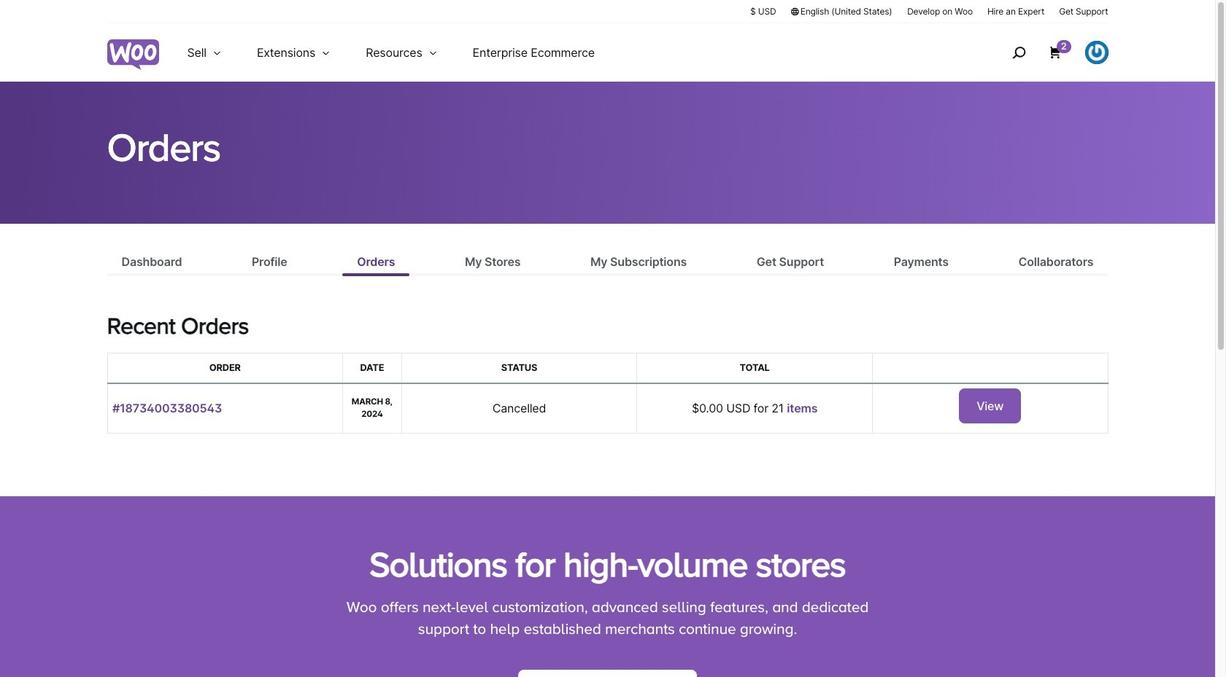 Task type: locate. For each thing, give the bounding box(es) containing it.
open account menu image
[[1085, 41, 1108, 64]]



Task type: describe. For each thing, give the bounding box(es) containing it.
service navigation menu element
[[981, 29, 1108, 76]]

search image
[[1007, 41, 1030, 64]]



